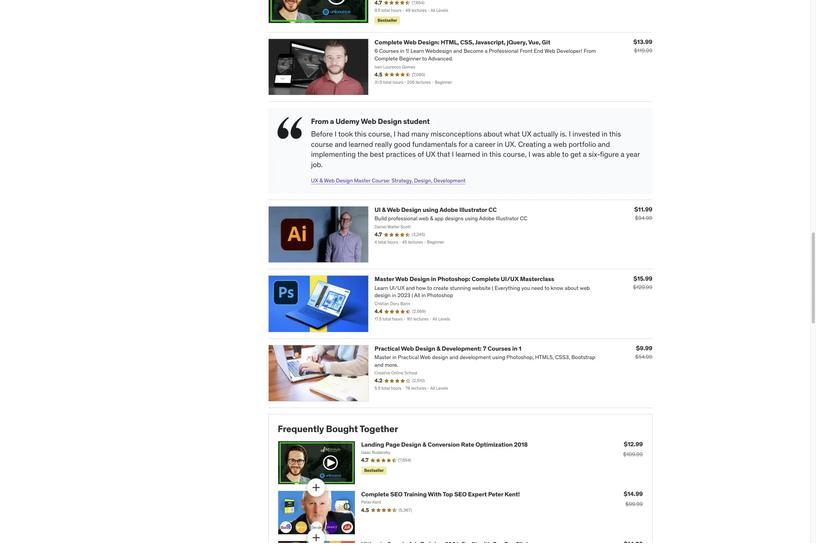 Task type: vqa. For each thing, say whether or not it's contained in the screenshot.
xsmall image corresponding to Design
no



Task type: locate. For each thing, give the bounding box(es) containing it.
0 horizontal spatial seo
[[390, 491, 403, 499]]

kent
[[372, 500, 381, 505]]

i right is.
[[569, 129, 571, 139]]

master web design in photoshop: complete ui/ux masterclass
[[375, 275, 554, 283]]

portfolio
[[569, 140, 596, 149]]

course, down ux.
[[503, 150, 527, 159]]

design inside from a udemy web design student before i took this course, i had many misconceptions about what ux actually is. i invested in this course and learned really good fundamentals for a career in ux. creating a web portfolio and implementing the best practices of ux that i learned in this course, i was able to get a six-figure a year job.
[[378, 117, 402, 126]]

took
[[338, 129, 353, 139]]

git
[[542, 38, 550, 46]]

adobe
[[440, 206, 458, 214]]

i left was
[[529, 150, 530, 159]]

1 horizontal spatial seo
[[454, 491, 467, 499]]

4.7
[[361, 457, 369, 464]]

a left web
[[548, 140, 552, 149]]

ux up creating
[[522, 129, 531, 139]]

2 vertical spatial ux
[[311, 177, 318, 184]]

1 vertical spatial master
[[375, 275, 394, 283]]

before
[[311, 129, 333, 139]]

seo up (5,367)
[[390, 491, 403, 499]]

design
[[378, 117, 402, 126], [336, 177, 353, 184], [401, 206, 421, 214], [410, 275, 430, 283], [415, 345, 435, 352], [401, 441, 421, 449]]

0 vertical spatial master
[[354, 177, 371, 184]]

about
[[484, 129, 502, 139]]

frequently bought together
[[278, 423, 398, 435]]

illustrator
[[459, 206, 487, 214]]

complete
[[375, 38, 402, 46], [472, 275, 500, 283], [361, 491, 389, 499]]

1 horizontal spatial learned
[[456, 150, 480, 159]]

student
[[403, 117, 430, 126]]

0 horizontal spatial master
[[354, 177, 371, 184]]

$11.99
[[634, 206, 652, 213]]

2 seo from the left
[[454, 491, 467, 499]]

development
[[434, 177, 466, 184]]

design up (7,654)
[[401, 441, 421, 449]]

learned down for
[[456, 150, 480, 159]]

implementing
[[311, 150, 356, 159]]

2 horizontal spatial this
[[609, 129, 621, 139]]

$14.99 $99.99
[[624, 490, 643, 508]]

web
[[404, 38, 417, 46], [361, 117, 376, 126], [324, 177, 335, 184], [387, 206, 400, 214], [395, 275, 408, 283], [401, 345, 414, 352]]

1 vertical spatial ux
[[426, 150, 435, 159]]

this up figure
[[609, 129, 621, 139]]

complete inside complete seo training with top seo expert peter kent! peter kent
[[361, 491, 389, 499]]

$9.99 $54.99
[[635, 344, 652, 360]]

actually
[[533, 129, 558, 139]]

1
[[519, 345, 522, 352]]

learned
[[349, 140, 373, 149], [456, 150, 480, 159]]

this down career
[[489, 150, 501, 159]]

really
[[375, 140, 392, 149]]

invested
[[573, 129, 600, 139]]

a right from
[[330, 117, 334, 126]]

0 horizontal spatial and
[[335, 140, 347, 149]]

fundamentals
[[412, 140, 457, 149]]

&
[[319, 177, 323, 184], [382, 206, 386, 214], [437, 345, 440, 352], [423, 441, 426, 449]]

courses
[[488, 345, 511, 352]]

1 horizontal spatial this
[[489, 150, 501, 159]]

master
[[354, 177, 371, 184], [375, 275, 394, 283]]

i left had
[[394, 129, 396, 139]]

using
[[423, 206, 438, 214]]

training
[[404, 491, 427, 499]]

$11.99 $94.99
[[634, 206, 652, 222]]

0 vertical spatial peter
[[488, 491, 503, 499]]

a right for
[[469, 140, 473, 149]]

complete for complete web design: html, css, javascript, jquery, vue, git
[[375, 38, 402, 46]]

with
[[428, 491, 442, 499]]

$12.99 $109.99
[[623, 441, 643, 458]]

1 vertical spatial course,
[[503, 150, 527, 159]]

0 vertical spatial complete
[[375, 38, 402, 46]]

peter
[[488, 491, 503, 499], [361, 500, 371, 505]]

practices
[[386, 150, 416, 159]]

from a udemy web design student before i took this course, i had many misconceptions about what ux actually is. i invested in this course and learned really good fundamentals for a career in ux. creating a web portfolio and implementing the best practices of ux that i learned in this course, i was able to get a six-figure a year job.
[[311, 117, 640, 169]]

this right took
[[355, 129, 367, 139]]

& left conversion
[[423, 441, 426, 449]]

and up figure
[[598, 140, 610, 149]]

course, up really
[[368, 129, 392, 139]]

ui
[[375, 206, 381, 214]]

design up had
[[378, 117, 402, 126]]

0 horizontal spatial ux
[[311, 177, 318, 184]]

cc
[[489, 206, 497, 214]]

(7,654)
[[398, 458, 411, 463]]

bestseller
[[364, 468, 384, 474]]

for
[[459, 140, 468, 149]]

(5,367)
[[399, 508, 412, 513]]

vue,
[[528, 38, 541, 46]]

$54.99
[[635, 354, 652, 360]]

0 vertical spatial learned
[[349, 140, 373, 149]]

i right that
[[452, 150, 454, 159]]

in left ux.
[[497, 140, 503, 149]]

and down took
[[335, 140, 347, 149]]

1 horizontal spatial master
[[375, 275, 394, 283]]

0 vertical spatial course,
[[368, 129, 392, 139]]

0 horizontal spatial peter
[[361, 500, 371, 505]]

javascript,
[[475, 38, 506, 46]]

0 vertical spatial ux
[[522, 129, 531, 139]]

page
[[385, 441, 400, 449]]

ux
[[522, 129, 531, 139], [426, 150, 435, 159], [311, 177, 318, 184]]

frequently
[[278, 423, 324, 435]]

practical web design & development: 7 courses in 1 link
[[375, 345, 522, 352]]

design left "development:"
[[415, 345, 435, 352]]

master web design in photoshop: complete ui/ux masterclass link
[[375, 275, 554, 283]]

figure
[[600, 150, 619, 159]]

1 horizontal spatial peter
[[488, 491, 503, 499]]

peter up 4.5
[[361, 500, 371, 505]]

1 vertical spatial learned
[[456, 150, 480, 159]]

ux down job.
[[311, 177, 318, 184]]

job.
[[311, 160, 323, 169]]

many
[[411, 129, 429, 139]]

$109.99
[[623, 451, 643, 458]]

and
[[335, 140, 347, 149], [598, 140, 610, 149]]

$99.99
[[625, 501, 643, 508]]

2 vertical spatial complete
[[361, 491, 389, 499]]

peter left kent!
[[488, 491, 503, 499]]

ui & web design using adobe illustrator cc link
[[375, 206, 497, 214]]

seo right the top
[[454, 491, 467, 499]]

practical web design & development: 7 courses in 1
[[375, 345, 522, 352]]

1 horizontal spatial and
[[598, 140, 610, 149]]

1 and from the left
[[335, 140, 347, 149]]

course,
[[368, 129, 392, 139], [503, 150, 527, 159]]

masterclass
[[520, 275, 554, 283]]

design down implementing
[[336, 177, 353, 184]]

2018
[[514, 441, 528, 449]]

complete web design: html, css, javascript, jquery, vue, git
[[375, 38, 550, 46]]

1 seo from the left
[[390, 491, 403, 499]]

ux right the of
[[426, 150, 435, 159]]

learned up the
[[349, 140, 373, 149]]

in left 1
[[512, 345, 518, 352]]

photoshop:
[[438, 275, 470, 283]]

$129.99
[[633, 284, 652, 291]]



Task type: describe. For each thing, give the bounding box(es) containing it.
the
[[357, 150, 368, 159]]

in down career
[[482, 150, 488, 159]]

course:
[[372, 177, 390, 184]]

optimization
[[476, 441, 513, 449]]

was
[[532, 150, 545, 159]]

complete seo training with top seo expert peter kent! link
[[361, 491, 520, 499]]

jquery,
[[507, 38, 527, 46]]

six-
[[589, 150, 600, 159]]

& down job.
[[319, 177, 323, 184]]

able
[[547, 150, 560, 159]]

ui/ux
[[501, 275, 519, 283]]

i left took
[[335, 129, 337, 139]]

good
[[394, 140, 411, 149]]

0 horizontal spatial course,
[[368, 129, 392, 139]]

get
[[570, 150, 581, 159]]

misconceptions
[[431, 129, 482, 139]]

$13.99 $119.99
[[633, 38, 652, 54]]

complete for complete seo training with top seo expert peter kent! peter kent
[[361, 491, 389, 499]]

is.
[[560, 129, 567, 139]]

bought
[[326, 423, 358, 435]]

1 vertical spatial peter
[[361, 500, 371, 505]]

web inside from a udemy web design student before i took this course, i had many misconceptions about what ux actually is. i invested in this course and learned really good fundamentals for a career in ux. creating a web portfolio and implementing the best practices of ux that i learned in this course, i was able to get a six-figure a year job.
[[361, 117, 376, 126]]

& left "development:"
[[437, 345, 440, 352]]

development:
[[442, 345, 482, 352]]

landing
[[361, 441, 384, 449]]

isaac
[[361, 450, 371, 456]]

design left the photoshop:
[[410, 275, 430, 283]]

what
[[504, 129, 520, 139]]

html,
[[441, 38, 459, 46]]

$15.99 $129.99
[[633, 275, 652, 291]]

course
[[311, 140, 333, 149]]

design,
[[414, 177, 432, 184]]

strategy,
[[391, 177, 413, 184]]

top
[[443, 491, 453, 499]]

design:
[[418, 38, 439, 46]]

a right get on the right of the page
[[583, 150, 587, 159]]

web
[[553, 140, 567, 149]]

landing page design & conversion rate optimization 2018 link
[[361, 441, 528, 449]]

rudansky
[[372, 450, 390, 456]]

complete web design: html, css, javascript, jquery, vue, git link
[[375, 38, 550, 46]]

kent!
[[505, 491, 520, 499]]

ux.
[[505, 140, 516, 149]]

$13.99
[[633, 38, 652, 46]]

in right invested
[[602, 129, 608, 139]]

complete seo training with top seo expert peter kent! peter kent
[[361, 491, 520, 505]]

2 and from the left
[[598, 140, 610, 149]]

ux & web design master course: strategy, design, development link
[[311, 177, 466, 184]]

$12.99
[[624, 441, 643, 448]]

year
[[626, 150, 640, 159]]

design inside landing page design & conversion rate optimization 2018 isaac rudansky
[[401, 441, 421, 449]]

practical
[[375, 345, 400, 352]]

to
[[562, 150, 569, 159]]

5367 reviews element
[[399, 508, 412, 514]]

best
[[370, 150, 384, 159]]

$94.99
[[635, 215, 652, 222]]

ui & web design using adobe illustrator cc
[[375, 206, 497, 214]]

had
[[397, 129, 410, 139]]

2 horizontal spatial ux
[[522, 129, 531, 139]]

design left using
[[401, 206, 421, 214]]

a left the year
[[621, 150, 625, 159]]

css,
[[460, 38, 474, 46]]

$15.99
[[634, 275, 652, 283]]

creating
[[518, 140, 546, 149]]

landing page design & conversion rate optimization 2018 isaac rudansky
[[361, 441, 528, 456]]

& inside landing page design & conversion rate optimization 2018 isaac rudansky
[[423, 441, 426, 449]]

$9.99
[[636, 344, 652, 352]]

$14.99
[[624, 490, 643, 498]]

in left the photoshop:
[[431, 275, 436, 283]]

0 horizontal spatial learned
[[349, 140, 373, 149]]

1 vertical spatial complete
[[472, 275, 500, 283]]

that
[[437, 150, 450, 159]]

1 horizontal spatial ux
[[426, 150, 435, 159]]

udemy
[[336, 117, 359, 126]]

expert
[[468, 491, 487, 499]]

1 horizontal spatial course,
[[503, 150, 527, 159]]

together
[[360, 423, 398, 435]]

& right ui
[[382, 206, 386, 214]]

7654 reviews element
[[398, 458, 411, 464]]

rate
[[461, 441, 474, 449]]

4.5
[[361, 507, 369, 514]]

7
[[483, 345, 486, 352]]

of
[[418, 150, 424, 159]]

$119.99
[[634, 47, 652, 54]]

conversion
[[428, 441, 460, 449]]

career
[[475, 140, 495, 149]]

0 horizontal spatial this
[[355, 129, 367, 139]]



